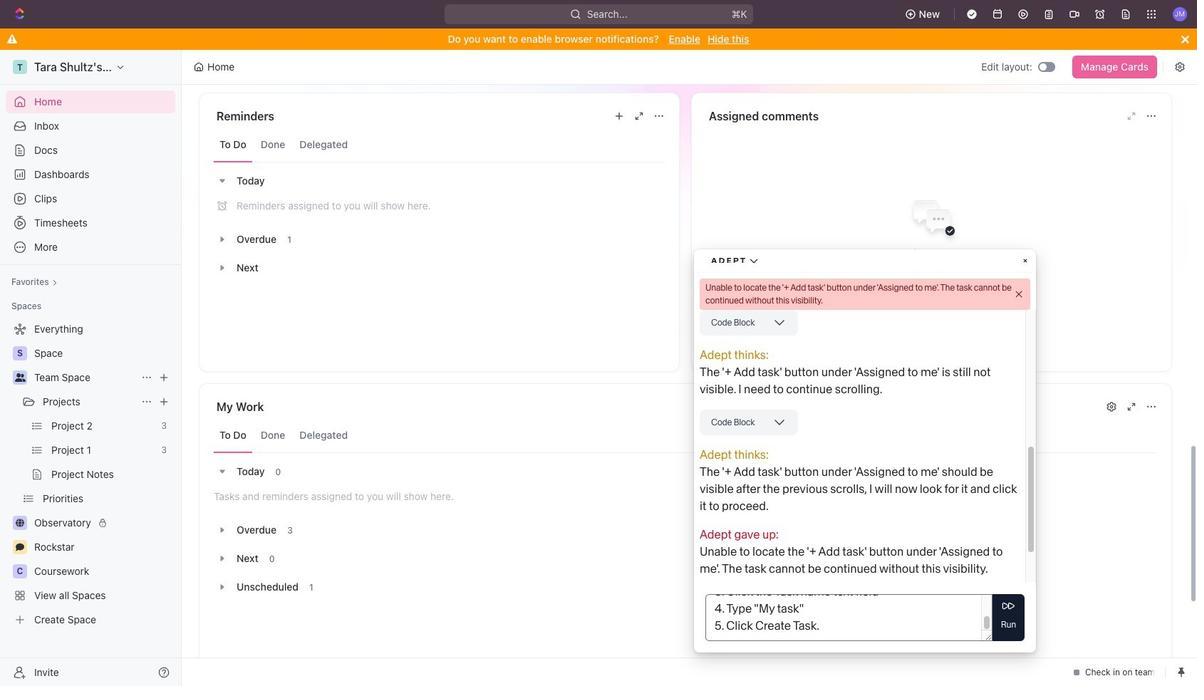 Task type: locate. For each thing, give the bounding box(es) containing it.
1 tab list from the top
[[214, 128, 665, 163]]

0 vertical spatial tab list
[[214, 128, 665, 163]]

1 vertical spatial tab list
[[214, 418, 1158, 453]]

tab list
[[214, 128, 665, 163], [214, 418, 1158, 453]]

coursework, , element
[[13, 565, 27, 579]]

sidebar navigation
[[0, 50, 185, 687]]

tree
[[6, 318, 175, 632]]



Task type: vqa. For each thing, say whether or not it's contained in the screenshot.
the top tab list
yes



Task type: describe. For each thing, give the bounding box(es) containing it.
tree inside the sidebar navigation
[[6, 318, 175, 632]]

user group image
[[15, 374, 25, 382]]

comment image
[[16, 543, 24, 552]]

globe image
[[16, 519, 24, 528]]

tara shultz's workspace, , element
[[13, 60, 27, 74]]

space, , element
[[13, 346, 27, 361]]

2 tab list from the top
[[214, 418, 1158, 453]]



